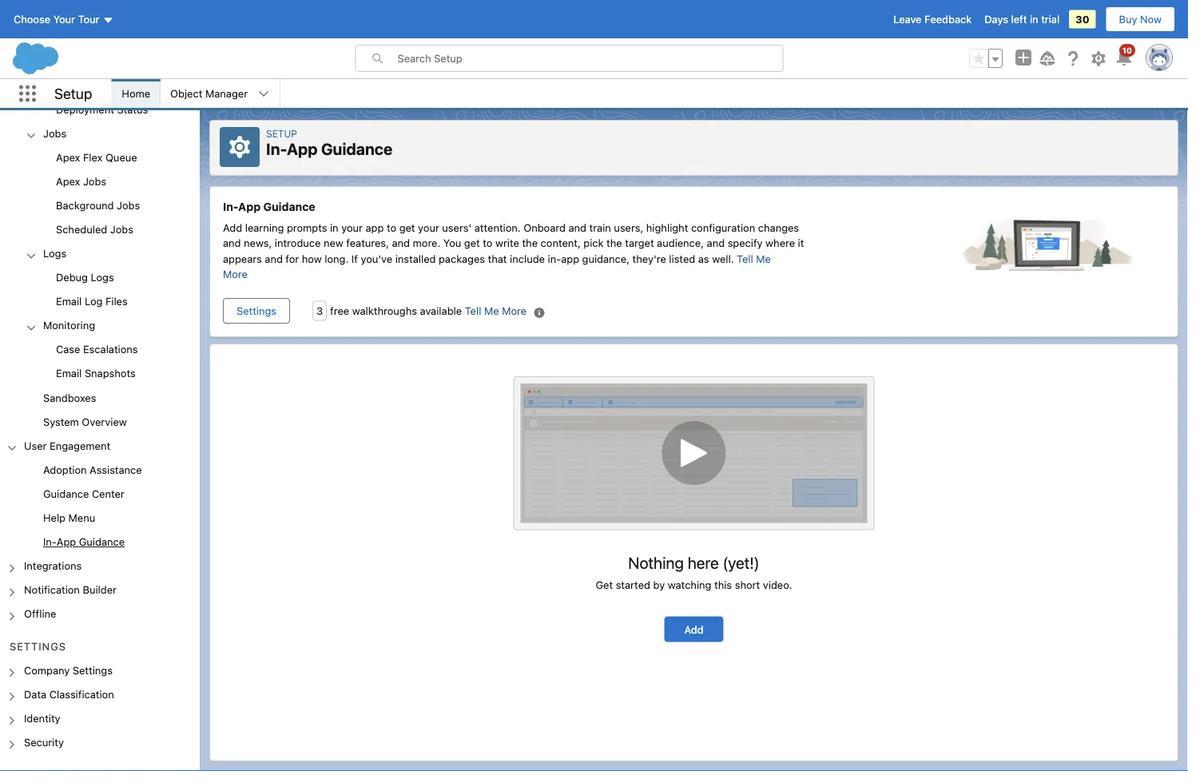 Task type: describe. For each thing, give the bounding box(es) containing it.
case escalations link
[[56, 343, 138, 358]]

well.
[[712, 253, 734, 265]]

offline
[[24, 608, 56, 620]]

0 horizontal spatial settings
[[10, 640, 66, 652]]

settings inside company settings link
[[73, 664, 113, 676]]

free
[[330, 305, 349, 317]]

background jobs
[[56, 199, 140, 211]]

nothing
[[628, 553, 684, 572]]

system overview link
[[43, 415, 127, 430]]

video.
[[763, 579, 792, 591]]

attention.
[[475, 221, 521, 233]]

background jobs link
[[56, 199, 140, 214]]

debug
[[56, 271, 88, 283]]

walkthroughs
[[352, 305, 417, 317]]

listed
[[669, 253, 695, 265]]

add for add learning prompts in your app to get your users' attention. onboard and train users, highlight configuration changes and news, introduce new features, and more. you get to write the content, pick the target audience, and specify where it appears and for how long. if you've installed packages that include in-app guidance, they're listed as well.
[[223, 221, 242, 233]]

group for monitoring
[[0, 339, 200, 387]]

short
[[735, 579, 760, 591]]

more inside tell me more
[[223, 268, 248, 280]]

logs link
[[43, 247, 66, 262]]

this
[[714, 579, 732, 591]]

3 free walkthroughs available tell me more
[[317, 305, 527, 317]]

tell inside tell me more
[[737, 253, 753, 265]]

tell me more
[[223, 253, 771, 280]]

learning
[[245, 221, 284, 233]]

2 the from the left
[[607, 237, 622, 249]]

introduce
[[275, 237, 321, 249]]

jobs for background
[[117, 199, 140, 211]]

1 horizontal spatial get
[[464, 237, 480, 249]]

center
[[92, 488, 125, 500]]

files
[[105, 295, 128, 307]]

0 vertical spatial in
[[1030, 13, 1039, 25]]

3
[[317, 305, 323, 317]]

apex jobs
[[56, 175, 106, 187]]

user engagement
[[24, 440, 110, 452]]

app inside 'setup in-app guidance'
[[287, 139, 318, 158]]

available
[[420, 305, 462, 317]]

audience,
[[657, 237, 704, 249]]

tell inside 3 free walkthroughs available tell me more
[[465, 305, 481, 317]]

0 horizontal spatial get
[[399, 221, 415, 233]]

configuration
[[691, 221, 755, 233]]

guidance inside 'setup in-app guidance'
[[321, 139, 393, 158]]

choose your tour button
[[13, 6, 115, 32]]

queue
[[105, 151, 137, 163]]

data classification
[[24, 688, 114, 700]]

1 the from the left
[[522, 237, 538, 249]]

days left in trial
[[985, 13, 1060, 25]]

watching
[[668, 579, 712, 591]]

background
[[56, 199, 114, 211]]

0 vertical spatial app
[[366, 221, 384, 233]]

changes
[[758, 221, 799, 233]]

deployment
[[56, 103, 114, 115]]

users,
[[614, 221, 644, 233]]

(yet!)
[[723, 553, 760, 572]]

Search Setup text field
[[398, 46, 783, 71]]

10 button
[[1115, 44, 1136, 68]]

identity
[[24, 712, 60, 724]]

group containing deployment status
[[0, 0, 200, 435]]

apex flex queue
[[56, 151, 137, 163]]

packages
[[439, 253, 485, 265]]

add button
[[664, 617, 724, 642]]

guidance center link
[[43, 488, 125, 502]]

builder
[[83, 584, 117, 596]]

user engagement tree item
[[0, 435, 200, 555]]

target
[[625, 237, 654, 249]]

object manager link
[[161, 79, 257, 108]]

overview
[[82, 415, 127, 427]]

and up pick
[[569, 221, 587, 233]]

object
[[170, 88, 203, 99]]

0 vertical spatial to
[[387, 221, 396, 233]]

data
[[24, 688, 47, 700]]

deployment status link
[[56, 103, 148, 117]]

30
[[1076, 13, 1090, 25]]

deployment status
[[56, 103, 148, 115]]

you've
[[361, 253, 393, 265]]

email log files
[[56, 295, 128, 307]]

in inside 'add learning prompts in your app to get your users' attention. onboard and train users, highlight configuration changes and news, introduce new features, and more. you get to write the content, pick the target audience, and specify where it appears and for how long. if you've installed packages that include in-app guidance, they're listed as well.'
[[330, 221, 339, 233]]

as
[[698, 253, 709, 265]]

settings inside settings button
[[237, 305, 277, 317]]

content,
[[541, 237, 581, 249]]

more inside 3 free walkthroughs available tell me more
[[502, 305, 527, 317]]

and up well.
[[707, 237, 725, 249]]

scheduled
[[56, 223, 107, 235]]

long.
[[325, 253, 349, 265]]

email snapshots link
[[56, 367, 136, 382]]

and up the appears
[[223, 237, 241, 249]]

that
[[488, 253, 507, 265]]

leave feedback
[[894, 13, 972, 25]]

pick
[[584, 237, 604, 249]]

help menu link
[[43, 512, 95, 526]]

group for logs
[[0, 266, 200, 315]]

news,
[[244, 237, 272, 249]]

log
[[85, 295, 103, 307]]

case escalations
[[56, 343, 138, 355]]

setup in-app guidance
[[266, 128, 393, 158]]

choose
[[14, 13, 50, 25]]

adoption
[[43, 464, 87, 476]]

leave
[[894, 13, 922, 25]]

2 your from the left
[[418, 221, 439, 233]]

in-app guidance link
[[43, 536, 125, 550]]

10
[[1123, 46, 1132, 55]]

and up installed
[[392, 237, 410, 249]]

status
[[117, 103, 148, 115]]

they're
[[633, 253, 666, 265]]

me inside 3 free walkthroughs available tell me more
[[484, 305, 499, 317]]

engagement
[[50, 440, 110, 452]]

flex
[[83, 151, 103, 163]]

scheduled jobs
[[56, 223, 133, 235]]

manager
[[205, 88, 248, 99]]

debug logs
[[56, 271, 114, 283]]



Task type: locate. For each thing, give the bounding box(es) containing it.
group containing apex flex queue
[[0, 146, 200, 242]]

monitoring tree item
[[0, 315, 200, 387]]

2 vertical spatial settings
[[73, 664, 113, 676]]

add in-app guidance to lightning experience video watch video image
[[520, 384, 868, 523]]

jobs inside apex jobs link
[[83, 175, 106, 187]]

setup inside 'setup in-app guidance'
[[266, 128, 297, 139]]

jobs inside background jobs link
[[117, 199, 140, 211]]

settings button
[[223, 298, 290, 324]]

add learning prompts in your app to get your users' attention. onboard and train users, highlight configuration changes and news, introduce new features, and more. you get to write the content, pick the target audience, and specify where it appears and for how long. if you've installed packages that include in-app guidance, they're listed as well.
[[223, 221, 804, 265]]

classification
[[49, 688, 114, 700]]

get up more. on the left of page
[[399, 221, 415, 233]]

in- up the appears
[[223, 200, 238, 213]]

email up monitoring
[[56, 295, 82, 307]]

1 vertical spatial in-
[[223, 200, 238, 213]]

help menu tree item
[[0, 507, 200, 531]]

1 email from the top
[[56, 295, 82, 307]]

1 horizontal spatial in-
[[223, 200, 238, 213]]

me
[[756, 253, 771, 265], [484, 305, 499, 317]]

1 horizontal spatial settings
[[73, 664, 113, 676]]

0 vertical spatial tell
[[737, 253, 753, 265]]

jobs link
[[43, 127, 66, 141]]

0 vertical spatial settings
[[237, 305, 277, 317]]

add inside 'add learning prompts in your app to get your users' attention. onboard and train users, highlight configuration changes and news, introduce new features, and more. you get to write the content, pick the target audience, and specify where it appears and for how long. if you've installed packages that include in-app guidance, they're listed as well.'
[[223, 221, 242, 233]]

1 vertical spatial more
[[502, 305, 527, 317]]

apex
[[56, 151, 80, 163], [56, 175, 80, 187]]

in- down setup link
[[266, 139, 287, 158]]

in- up integrations
[[43, 536, 57, 548]]

0 vertical spatial apex
[[56, 151, 80, 163]]

1 vertical spatial add
[[684, 623, 704, 635]]

me down tell me more
[[484, 305, 499, 317]]

apex for apex jobs
[[56, 175, 80, 187]]

0 vertical spatial me
[[756, 253, 771, 265]]

add down watching
[[684, 623, 704, 635]]

1 vertical spatial logs
[[91, 271, 114, 283]]

app up learning
[[238, 200, 261, 213]]

days
[[985, 13, 1009, 25]]

to up 'that'
[[483, 237, 493, 249]]

in-app guidance down the menu
[[43, 536, 125, 548]]

adoption assistance
[[43, 464, 142, 476]]

more.
[[413, 237, 441, 249]]

users'
[[442, 221, 472, 233]]

now
[[1140, 13, 1162, 25]]

to up "features,"
[[387, 221, 396, 233]]

more
[[223, 268, 248, 280], [502, 305, 527, 317]]

1 apex from the top
[[56, 151, 80, 163]]

0 horizontal spatial in-app guidance
[[43, 536, 125, 548]]

app
[[366, 221, 384, 233], [561, 253, 579, 265]]

in right left at the top of page
[[1030, 13, 1039, 25]]

tell
[[737, 253, 753, 265], [465, 305, 481, 317]]

the up the guidance,
[[607, 237, 622, 249]]

setup for setup
[[54, 85, 92, 102]]

snapshots
[[85, 367, 136, 379]]

debug logs link
[[56, 271, 114, 286]]

group for user engagement
[[0, 459, 200, 555]]

in- inside group
[[43, 536, 57, 548]]

tour
[[78, 13, 99, 25]]

you
[[443, 237, 461, 249]]

jobs inside scheduled jobs link
[[110, 223, 133, 235]]

and left for
[[265, 253, 283, 265]]

logs up 'log'
[[91, 271, 114, 283]]

company settings link
[[24, 664, 113, 678]]

help
[[43, 512, 66, 524]]

help menu
[[43, 512, 95, 524]]

0 vertical spatial logs
[[43, 247, 66, 259]]

1 vertical spatial app
[[238, 200, 261, 213]]

1 your from the left
[[341, 221, 363, 233]]

logs tree item
[[0, 242, 200, 315]]

me down where
[[756, 253, 771, 265]]

email inside logs "tree item"
[[56, 295, 82, 307]]

your up "features,"
[[341, 221, 363, 233]]

email inside monitoring tree item
[[56, 367, 82, 379]]

1 vertical spatial to
[[483, 237, 493, 249]]

notification builder link
[[24, 584, 117, 598]]

0 horizontal spatial more
[[223, 268, 248, 280]]

jobs up scheduled jobs
[[117, 199, 140, 211]]

features,
[[346, 237, 389, 249]]

0 horizontal spatial app
[[366, 221, 384, 233]]

1 vertical spatial tell
[[465, 305, 481, 317]]

email for email log files
[[56, 295, 82, 307]]

email down case
[[56, 367, 82, 379]]

logs up debug
[[43, 247, 66, 259]]

in-
[[548, 253, 561, 265]]

the
[[522, 237, 538, 249], [607, 237, 622, 249]]

group containing case escalations
[[0, 339, 200, 387]]

email log files link
[[56, 295, 128, 310]]

apex inside 'link'
[[56, 151, 80, 163]]

1 horizontal spatial setup
[[266, 128, 297, 139]]

2 horizontal spatial app
[[287, 139, 318, 158]]

1 vertical spatial app
[[561, 253, 579, 265]]

apex for apex flex queue
[[56, 151, 80, 163]]

jobs down apex flex queue 'link'
[[83, 175, 106, 187]]

in-app guidance inside user engagement tree item
[[43, 536, 125, 548]]

2 vertical spatial app
[[57, 536, 76, 548]]

notification builder
[[24, 584, 117, 596]]

tell right available
[[465, 305, 481, 317]]

0 horizontal spatial tell
[[465, 305, 481, 317]]

1 horizontal spatial app
[[238, 200, 261, 213]]

train
[[589, 221, 611, 233]]

0 horizontal spatial in-
[[43, 536, 57, 548]]

tell me more link for in-app guidance
[[223, 253, 771, 280]]

sandboxes link
[[43, 391, 96, 406]]

the up include
[[522, 237, 538, 249]]

1 horizontal spatial in
[[1030, 13, 1039, 25]]

1 horizontal spatial the
[[607, 237, 622, 249]]

jobs for apex
[[83, 175, 106, 187]]

0 vertical spatial get
[[399, 221, 415, 233]]

assistance
[[90, 464, 142, 476]]

it
[[798, 237, 804, 249]]

2 horizontal spatial in-
[[266, 139, 287, 158]]

security
[[24, 736, 64, 748]]

1 horizontal spatial app
[[561, 253, 579, 265]]

0 horizontal spatial app
[[57, 536, 76, 548]]

0 horizontal spatial to
[[387, 221, 396, 233]]

guidance center
[[43, 488, 125, 500]]

jobs
[[43, 127, 66, 139], [83, 175, 106, 187], [117, 199, 140, 211], [110, 223, 133, 235]]

app down setup link
[[287, 139, 318, 158]]

started
[[616, 579, 650, 591]]

settings up company
[[10, 640, 66, 652]]

in-app guidance
[[223, 200, 315, 213], [43, 536, 125, 548]]

in-app guidance up learning
[[223, 200, 315, 213]]

app down content,
[[561, 253, 579, 265]]

app down 'help menu' 'link'
[[57, 536, 76, 548]]

logs
[[43, 247, 66, 259], [91, 271, 114, 283]]

scheduled jobs link
[[56, 223, 133, 238]]

group
[[0, 0, 200, 435], [969, 49, 1003, 68], [0, 146, 200, 242], [0, 266, 200, 315], [0, 339, 200, 387], [0, 459, 200, 555]]

0 horizontal spatial setup
[[54, 85, 92, 102]]

1 horizontal spatial tell
[[737, 253, 753, 265]]

apex up background
[[56, 175, 80, 187]]

settings down the appears
[[237, 305, 277, 317]]

1 horizontal spatial more
[[502, 305, 527, 317]]

setup for setup in-app guidance
[[266, 128, 297, 139]]

email for email snapshots
[[56, 367, 82, 379]]

jobs down deployment
[[43, 127, 66, 139]]

here
[[688, 553, 719, 572]]

integrations link
[[24, 560, 82, 574]]

group for jobs
[[0, 146, 200, 242]]

app up "features,"
[[366, 221, 384, 233]]

add inside add button
[[684, 623, 704, 635]]

2 vertical spatial in-
[[43, 536, 57, 548]]

0 horizontal spatial in
[[330, 221, 339, 233]]

apex left flex
[[56, 151, 80, 163]]

new
[[324, 237, 344, 249]]

2 apex from the top
[[56, 175, 80, 187]]

0 horizontal spatial logs
[[43, 247, 66, 259]]

1 horizontal spatial to
[[483, 237, 493, 249]]

group containing adoption assistance
[[0, 459, 200, 555]]

buy now
[[1119, 13, 1162, 25]]

1 horizontal spatial in-app guidance
[[223, 200, 315, 213]]

setup
[[54, 85, 92, 102], [266, 128, 297, 139]]

1 vertical spatial apex
[[56, 175, 80, 187]]

0 vertical spatial in-app guidance
[[223, 200, 315, 213]]

1 vertical spatial settings
[[10, 640, 66, 652]]

0 vertical spatial tell me more link
[[223, 253, 771, 280]]

1 horizontal spatial me
[[756, 253, 771, 265]]

buy
[[1119, 13, 1138, 25]]

onboard
[[524, 221, 566, 233]]

tell down 'specify'
[[737, 253, 753, 265]]

1 vertical spatial in-app guidance
[[43, 536, 125, 548]]

feedback
[[925, 13, 972, 25]]

1 vertical spatial setup
[[266, 128, 297, 139]]

choose your tour
[[14, 13, 99, 25]]

adoption assistance link
[[43, 464, 142, 478]]

home link
[[112, 79, 160, 108]]

jobs for scheduled
[[110, 223, 133, 235]]

identity link
[[24, 712, 60, 727]]

1 vertical spatial get
[[464, 237, 480, 249]]

offline link
[[24, 608, 56, 622]]

case
[[56, 343, 80, 355]]

apex flex queue link
[[56, 151, 137, 166]]

1 vertical spatial me
[[484, 305, 499, 317]]

1 horizontal spatial logs
[[91, 271, 114, 283]]

0 vertical spatial setup
[[54, 85, 92, 102]]

tell me more link
[[223, 253, 771, 280], [465, 305, 527, 317]]

to
[[387, 221, 396, 233], [483, 237, 493, 249]]

tell me more link down write
[[223, 253, 771, 280]]

add for add
[[684, 623, 704, 635]]

group containing debug logs
[[0, 266, 200, 315]]

0 vertical spatial email
[[56, 295, 82, 307]]

tell me more link for 3
[[465, 305, 527, 317]]

me inside tell me more
[[756, 253, 771, 265]]

in- inside 'setup in-app guidance'
[[266, 139, 287, 158]]

0 horizontal spatial the
[[522, 237, 538, 249]]

settings up classification
[[73, 664, 113, 676]]

data classification link
[[24, 688, 114, 702]]

more down the appears
[[223, 268, 248, 280]]

specify
[[728, 237, 763, 249]]

prompts
[[287, 221, 327, 233]]

1 horizontal spatial add
[[684, 623, 704, 635]]

get
[[399, 221, 415, 233], [464, 237, 480, 249]]

add left learning
[[223, 221, 242, 233]]

installed
[[395, 253, 436, 265]]

2 horizontal spatial settings
[[237, 305, 277, 317]]

jobs tree item
[[0, 122, 200, 242]]

add
[[223, 221, 242, 233], [684, 623, 704, 635]]

jobs down background jobs link
[[110, 223, 133, 235]]

integrations
[[24, 560, 82, 572]]

0 vertical spatial add
[[223, 221, 242, 233]]

1 horizontal spatial your
[[418, 221, 439, 233]]

1 vertical spatial email
[[56, 367, 82, 379]]

1 vertical spatial in
[[330, 221, 339, 233]]

get up packages
[[464, 237, 480, 249]]

monitoring
[[43, 319, 95, 331]]

more down tell me more
[[502, 305, 527, 317]]

0 vertical spatial in-
[[266, 139, 287, 158]]

2 email from the top
[[56, 367, 82, 379]]

0 horizontal spatial your
[[341, 221, 363, 233]]

0 horizontal spatial add
[[223, 221, 242, 233]]

1 vertical spatial tell me more link
[[465, 305, 527, 317]]

0 horizontal spatial me
[[484, 305, 499, 317]]

notification
[[24, 584, 80, 596]]

your up more. on the left of page
[[418, 221, 439, 233]]

0 vertical spatial more
[[223, 268, 248, 280]]

0 vertical spatial app
[[287, 139, 318, 158]]

app inside user engagement tree item
[[57, 536, 76, 548]]

menu
[[68, 512, 95, 524]]

tell me more link down tell me more
[[465, 305, 527, 317]]

in up new
[[330, 221, 339, 233]]

home
[[122, 88, 150, 99]]



Task type: vqa. For each thing, say whether or not it's contained in the screenshot.
Notification
yes



